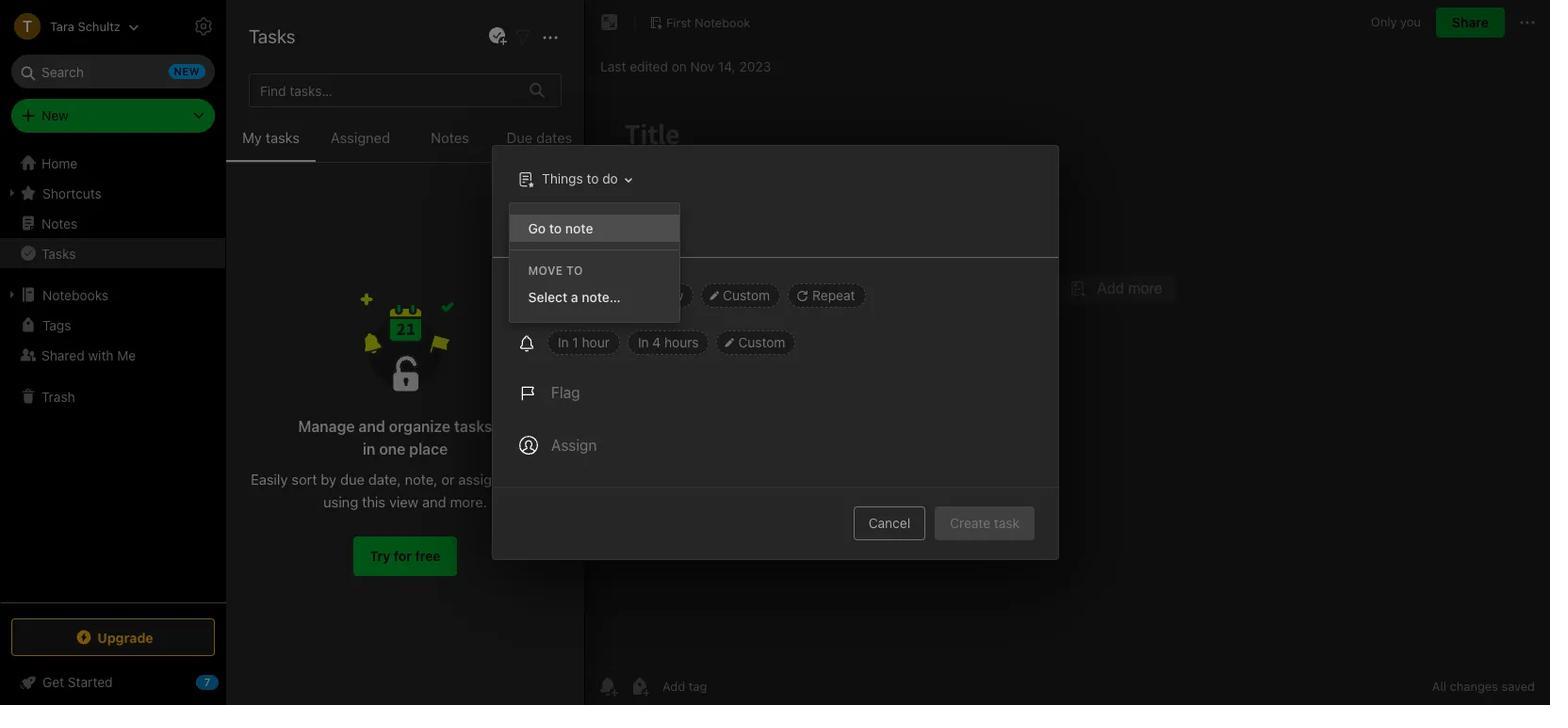 Task type: vqa. For each thing, say whether or not it's contained in the screenshot.
leftmost the 0
no



Task type: locate. For each thing, give the bounding box(es) containing it.
shortcuts button
[[0, 178, 225, 208]]

in left the 4
[[638, 335, 649, 351]]

to
[[586, 171, 598, 187], [549, 221, 562, 237], [567, 264, 583, 278]]

dropdown list menu
[[509, 215, 679, 311]]

and down note,
[[422, 493, 446, 510]]

try
[[370, 548, 390, 564]]

0 vertical spatial custom button
[[701, 284, 780, 308]]

1 vertical spatial tasks
[[454, 418, 492, 435]]

Note Editor text field
[[585, 90, 1551, 667]]

2 notes
[[249, 58, 294, 74]]

Search text field
[[25, 55, 202, 89]]

trash
[[41, 389, 75, 405]]

custom left repeat 'button'
[[723, 287, 770, 304]]

and up in
[[359, 418, 385, 435]]

due
[[340, 471, 365, 488]]

tasks left all
[[454, 418, 492, 435]]

1 vertical spatial custom
[[738, 335, 785, 351]]

0 vertical spatial tasks
[[249, 25, 295, 47]]

notebooks
[[42, 287, 108, 303]]

and inside easily sort by due date, note, or assigned status using this view and more.
[[422, 493, 446, 510]]

2 things to do button from the left
[[513, 166, 638, 193]]

in 4 hours button
[[627, 331, 709, 355]]

to left do
[[586, 171, 598, 187]]

try for free button
[[354, 537, 457, 576]]

custom for tomorrow
[[723, 287, 770, 304]]

2 horizontal spatial to
[[586, 171, 598, 187]]

0 vertical spatial to
[[586, 171, 598, 187]]

1 horizontal spatial tasks
[[454, 418, 492, 435]]

tags
[[42, 317, 71, 333]]

due dates button
[[495, 126, 584, 162]]

2 in from the left
[[638, 335, 649, 351]]

1 horizontal spatial and
[[422, 493, 446, 510]]

notes down shortcuts
[[41, 215, 78, 231]]

14,
[[718, 58, 736, 74]]

notes left the due
[[431, 129, 469, 146]]

tasks inside button
[[266, 129, 300, 146]]

flag
[[551, 385, 580, 402]]

1 horizontal spatial tasks
[[249, 25, 295, 47]]

things to do
[[542, 171, 618, 187]]

custom button for in 4 hours
[[716, 331, 795, 355]]

2023
[[739, 58, 771, 74]]

1 vertical spatial tasks
[[41, 246, 76, 262]]

to right the go
[[549, 221, 562, 237]]

custom button
[[701, 284, 780, 308], [716, 331, 795, 355]]

tree
[[0, 148, 226, 602]]

0 vertical spatial tasks
[[266, 129, 300, 146]]

notebook
[[695, 15, 751, 30]]

1 horizontal spatial in
[[638, 335, 649, 351]]

0 horizontal spatial notes
[[41, 215, 78, 231]]

move
[[528, 264, 563, 278]]

manage
[[298, 418, 355, 435]]

2 horizontal spatial notes
[[431, 129, 469, 146]]

Find tasks… text field
[[253, 75, 518, 106]]

first notebook button
[[643, 9, 757, 36]]

in for in 4 hours
[[638, 335, 649, 351]]

organize
[[389, 418, 451, 435]]

custom button down enter task text field
[[701, 284, 780, 308]]

in
[[363, 441, 375, 458]]

1 in from the left
[[558, 335, 568, 351]]

tasks inside manage and organize tasks all in one place
[[454, 418, 492, 435]]

0 horizontal spatial to
[[549, 221, 562, 237]]

note
[[565, 221, 593, 237]]

custom button right hours
[[716, 331, 795, 355]]

and
[[359, 418, 385, 435], [422, 493, 446, 510]]

new task image
[[486, 25, 509, 48]]

task
[[994, 516, 1019, 532]]

repeat button
[[788, 284, 865, 308]]

0 horizontal spatial tasks
[[41, 246, 76, 262]]

things to do button
[[509, 166, 638, 193], [513, 166, 638, 193]]

to for note
[[549, 221, 562, 237]]

go to note menu item
[[509, 215, 679, 242]]

1 vertical spatial custom button
[[716, 331, 795, 355]]

None search field
[[25, 55, 202, 89]]

share button
[[1436, 8, 1505, 38]]

my tasks button
[[226, 126, 316, 162]]

add a reminder image
[[597, 676, 619, 698]]

0 horizontal spatial in
[[558, 335, 568, 351]]

today button
[[547, 284, 604, 308]]

0 horizontal spatial and
[[359, 418, 385, 435]]

1 horizontal spatial notes
[[267, 19, 319, 41]]

move to
[[528, 264, 583, 278]]

tasks
[[249, 25, 295, 47], [41, 246, 76, 262]]

only
[[1371, 14, 1397, 29]]

custom
[[723, 287, 770, 304], [738, 335, 785, 351]]

home link
[[0, 148, 226, 178]]

more.
[[450, 493, 487, 510]]

easily
[[251, 471, 288, 488]]

in inside button
[[638, 335, 649, 351]]

notes up notes
[[267, 19, 319, 41]]

custom right hours
[[738, 335, 785, 351]]

view
[[389, 493, 419, 510]]

tomorrow
[[622, 287, 683, 304]]

tasks up 2 notes
[[249, 25, 295, 47]]

free
[[415, 548, 441, 564]]

to for do
[[586, 171, 598, 187]]

status
[[520, 471, 560, 488]]

2 vertical spatial notes
[[41, 215, 78, 231]]

notes
[[267, 19, 319, 41], [431, 129, 469, 146], [41, 215, 78, 231]]

1 vertical spatial notes
[[431, 129, 469, 146]]

0 vertical spatial and
[[359, 418, 385, 435]]

only you
[[1371, 14, 1421, 29]]

untitled
[[251, 108, 300, 124]]

0 horizontal spatial tasks
[[266, 129, 300, 146]]

notes link
[[0, 208, 225, 238]]

1 horizontal spatial to
[[567, 264, 583, 278]]

Go to note or move task field
[[509, 166, 638, 193]]

0 vertical spatial notes
[[267, 19, 319, 41]]

tasks inside 'button'
[[41, 246, 76, 262]]

trash link
[[0, 382, 225, 412]]

0 vertical spatial custom
[[723, 287, 770, 304]]

Enter task text field
[[549, 212, 1035, 244]]

today
[[558, 287, 594, 304]]

share
[[1452, 14, 1489, 30]]

by
[[321, 471, 337, 488]]

in left '1'
[[558, 335, 568, 351]]

tasks down untitled
[[266, 129, 300, 146]]

create task button
[[935, 507, 1034, 541]]

select a note…
[[528, 289, 621, 305]]

in inside button
[[558, 335, 568, 351]]

to inside field
[[586, 171, 598, 187]]

tasks up notebooks
[[41, 246, 76, 262]]

1 vertical spatial to
[[549, 221, 562, 237]]

to inside menu item
[[549, 221, 562, 237]]

in
[[558, 335, 568, 351], [638, 335, 649, 351]]

last
[[600, 58, 626, 74]]

1 vertical spatial and
[[422, 493, 446, 510]]

to up today
[[567, 264, 583, 278]]

cancel
[[868, 516, 910, 532]]



Task type: describe. For each thing, give the bounding box(es) containing it.
go to note
[[528, 221, 593, 237]]

all
[[1433, 680, 1447, 695]]

edited
[[630, 58, 668, 74]]

try for free
[[370, 548, 441, 564]]

tasks button
[[0, 238, 225, 269]]

my
[[242, 129, 262, 146]]

1
[[572, 335, 578, 351]]

notes inside notes button
[[431, 129, 469, 146]]

note…
[[582, 289, 621, 305]]

date,
[[368, 471, 401, 488]]

do
[[602, 171, 618, 187]]

tomorrow button
[[612, 284, 693, 308]]

this
[[362, 493, 386, 510]]

shared
[[41, 347, 85, 363]]

note window element
[[585, 0, 1551, 706]]

hour
[[582, 335, 609, 351]]

shared with me link
[[0, 340, 225, 370]]

nov
[[691, 58, 715, 74]]

create
[[950, 516, 990, 532]]

settings image
[[192, 15, 215, 38]]

custom button for tomorrow
[[701, 284, 780, 308]]

shortcuts
[[42, 185, 102, 201]]

repeat
[[812, 287, 855, 304]]

home
[[41, 155, 78, 171]]

note,
[[405, 471, 438, 488]]

custom for in 4 hours
[[738, 335, 785, 351]]

manage and organize tasks all in one place
[[298, 418, 512, 458]]

first
[[666, 15, 691, 30]]

1 things to do button from the left
[[509, 166, 638, 193]]

using
[[323, 493, 358, 510]]

select a note… link
[[509, 284, 679, 311]]

due
[[507, 129, 533, 146]]

create task
[[950, 516, 1019, 532]]

for
[[394, 548, 412, 564]]

with
[[88, 347, 114, 363]]

go to note link
[[509, 215, 679, 242]]

and inside manage and organize tasks all in one place
[[359, 418, 385, 435]]

expand notebooks image
[[5, 287, 20, 303]]

a
[[571, 289, 578, 305]]

tree containing home
[[0, 148, 226, 602]]

shared with me
[[41, 347, 136, 363]]

upgrade button
[[11, 619, 215, 657]]

notes button
[[405, 126, 495, 162]]

select
[[528, 289, 568, 305]]

tags button
[[0, 310, 225, 340]]

new
[[41, 107, 69, 123]]

changes
[[1450, 680, 1499, 695]]

all changes saved
[[1433, 680, 1535, 695]]

all
[[496, 418, 512, 435]]

notes
[[260, 58, 294, 74]]

me
[[117, 347, 136, 363]]

first notebook
[[666, 15, 751, 30]]

hours
[[664, 335, 698, 351]]

assigned
[[331, 129, 390, 146]]

place
[[409, 441, 448, 458]]

you
[[1401, 14, 1421, 29]]

my tasks
[[242, 129, 300, 146]]

assigned
[[458, 471, 516, 488]]

in for in 1 hour
[[558, 335, 568, 351]]

2 vertical spatial to
[[567, 264, 583, 278]]

2
[[249, 58, 257, 74]]

in 4 hours
[[638, 335, 698, 351]]

notebooks link
[[0, 280, 225, 310]]

upgrade
[[97, 630, 153, 646]]

assign button
[[508, 423, 608, 468]]

go
[[528, 221, 546, 237]]

expand note image
[[599, 11, 621, 34]]

4
[[652, 335, 660, 351]]

sort
[[292, 471, 317, 488]]

notes inside notes link
[[41, 215, 78, 231]]

assign
[[551, 437, 597, 454]]

saved
[[1502, 680, 1535, 695]]

new button
[[11, 99, 215, 133]]

dates
[[537, 129, 572, 146]]

flag button
[[508, 370, 591, 416]]

one
[[379, 441, 406, 458]]

in 1 hour button
[[547, 331, 620, 355]]

things
[[542, 171, 583, 187]]

or
[[441, 471, 455, 488]]

untitled button
[[226, 90, 584, 204]]

last edited on nov 14, 2023
[[600, 58, 771, 74]]

on
[[672, 58, 687, 74]]

add tag image
[[629, 676, 651, 698]]



